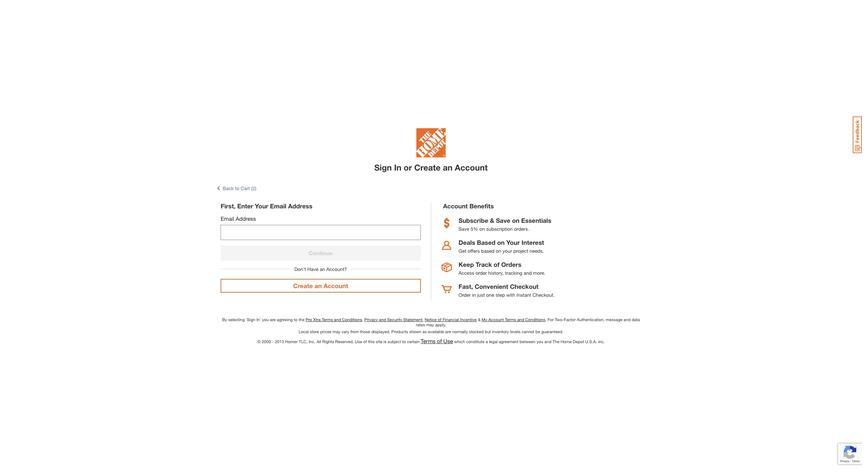 Task type: vqa. For each thing, say whether or not it's contained in the screenshot.
guaranteed.
yes



Task type: locate. For each thing, give the bounding box(es) containing it.
0 horizontal spatial you
[[262, 317, 269, 322]]

address down enter
[[236, 215, 256, 222]]

1 , from the left
[[362, 317, 363, 322]]

a
[[486, 339, 488, 345]]

order
[[459, 292, 471, 298]]

1 vertical spatial email
[[221, 215, 234, 222]]

and inside © 2000 - 2013 homer tlc, inc. all rights reserved. use of this site is subject to certain terms of use which constitute a legal agreement between you and the home depot u.s.a. inc.
[[545, 339, 552, 345]]

create right or on the left
[[414, 163, 441, 173]]

may up local store prices may vary from those displayed. products shown as available are normally stocked but inventory levels cannot be guaranteed.
[[426, 322, 434, 328]]

fast,
[[459, 283, 473, 290]]

you right in'
[[262, 317, 269, 322]]

0 vertical spatial an
[[443, 163, 453, 173]]

and left more.
[[524, 270, 532, 276]]

guaranteed.
[[542, 329, 564, 335]]

notice
[[425, 317, 437, 322]]

terms of use link
[[421, 338, 453, 345]]

project
[[514, 248, 528, 254]]

0 vertical spatial may
[[426, 322, 434, 328]]

terms
[[322, 317, 333, 322], [505, 317, 516, 322], [421, 338, 436, 345]]

create down don't
[[293, 282, 313, 290]]

,
[[362, 317, 363, 322], [423, 317, 424, 322]]

your right enter
[[255, 202, 268, 210]]

0 vertical spatial to
[[235, 185, 239, 191]]

shown
[[409, 329, 422, 335]]

2000
[[262, 339, 271, 345]]

1 vertical spatial an
[[320, 266, 325, 272]]

sign in or create an account
[[374, 163, 488, 173]]

0 horizontal spatial conditions
[[342, 317, 362, 322]]

may left 'vary'
[[333, 329, 341, 335]]

back arrow image
[[217, 185, 220, 191]]

authentication,
[[577, 317, 605, 322]]

your inside deals based on your interest get offers based on your project needs.
[[507, 239, 520, 246]]

store
[[310, 329, 319, 335]]

on
[[512, 217, 520, 224], [480, 226, 485, 232], [497, 239, 505, 246], [496, 248, 501, 254]]

& left my
[[478, 317, 481, 322]]

0 horizontal spatial to
[[235, 185, 239, 191]]

account
[[455, 163, 488, 173], [443, 202, 468, 210], [324, 282, 348, 290], [489, 317, 504, 322]]

your
[[503, 248, 512, 254]]

2 vertical spatial an
[[315, 282, 322, 290]]

create an account button
[[221, 279, 421, 293]]

an
[[443, 163, 453, 173], [320, 266, 325, 272], [315, 282, 322, 290]]

2 vertical spatial to
[[402, 339, 406, 345]]

xtra
[[313, 317, 321, 322]]

an right have at the bottom left of page
[[320, 266, 325, 272]]

to left the
[[294, 317, 298, 322]]

convenient
[[475, 283, 508, 290]]

track
[[476, 261, 492, 268]]

are down apply.
[[445, 329, 451, 335]]

1 horizontal spatial &
[[490, 217, 494, 224]]

2 , from the left
[[423, 317, 424, 322]]

& up the subscription
[[490, 217, 494, 224]]

1 horizontal spatial your
[[507, 239, 520, 246]]

2 horizontal spatial to
[[402, 339, 406, 345]]

your up your
[[507, 239, 520, 246]]

displayed.
[[372, 329, 390, 335]]

and up levels
[[517, 317, 524, 322]]

personalization image
[[442, 241, 452, 252]]

1 horizontal spatial save
[[496, 217, 511, 224]]

an down don't have an account?
[[315, 282, 322, 290]]

cannot
[[522, 329, 535, 335]]

conditions up be
[[526, 317, 545, 322]]

1 vertical spatial your
[[507, 239, 520, 246]]

address up email address 'email field'
[[288, 202, 313, 210]]

1 horizontal spatial are
[[445, 329, 451, 335]]

0 horizontal spatial save
[[459, 226, 469, 232]]

1 vertical spatial to
[[294, 317, 298, 322]]

is
[[384, 339, 387, 345]]

subscription
[[486, 226, 513, 232]]

0 vertical spatial email
[[270, 202, 287, 210]]

0 vertical spatial address
[[288, 202, 313, 210]]

subscribe
[[459, 217, 488, 224]]

1 vertical spatial may
[[333, 329, 341, 335]]

0 vertical spatial &
[[490, 217, 494, 224]]

0 vertical spatial create
[[414, 163, 441, 173]]

of down available
[[437, 338, 442, 345]]

terms up levels
[[505, 317, 516, 322]]

thd logo image
[[417, 129, 446, 160]]

0 horizontal spatial ,
[[362, 317, 363, 322]]

use left 'which' in the right of the page
[[444, 338, 453, 345]]

an down thd logo
[[443, 163, 453, 173]]

save up the subscription
[[496, 217, 511, 224]]

, left notice
[[423, 317, 424, 322]]

account?
[[326, 266, 347, 272]]

of up history,
[[494, 261, 500, 268]]

address
[[288, 202, 313, 210], [236, 215, 256, 222]]

save left 5%
[[459, 226, 469, 232]]

1 vertical spatial &
[[478, 317, 481, 322]]

1 horizontal spatial may
[[426, 322, 434, 328]]

-
[[272, 339, 274, 345]]

first, enter your email address
[[221, 202, 313, 210]]

0 horizontal spatial may
[[333, 329, 341, 335]]

to left certain
[[402, 339, 406, 345]]

use down from
[[355, 339, 362, 345]]

fast, convenient checkout order in just one step with instant checkout.
[[459, 283, 555, 298]]

selecting
[[228, 317, 245, 322]]

0 horizontal spatial create
[[293, 282, 313, 290]]

0 horizontal spatial your
[[255, 202, 268, 210]]

1 horizontal spatial ,
[[423, 317, 424, 322]]

0 horizontal spatial &
[[478, 317, 481, 322]]

and
[[524, 270, 532, 276], [334, 317, 341, 322], [379, 317, 386, 322], [517, 317, 524, 322], [624, 317, 631, 322], [545, 339, 552, 345]]

you down be
[[537, 339, 544, 345]]

1 horizontal spatial you
[[537, 339, 544, 345]]

those
[[360, 329, 370, 335]]

terms right xtra
[[322, 317, 333, 322]]

your
[[255, 202, 268, 210], [507, 239, 520, 246]]

orders
[[501, 261, 522, 268]]

5%
[[471, 226, 478, 232]]

0 vertical spatial are
[[270, 317, 276, 322]]

two-
[[555, 317, 564, 322]]

tracking
[[505, 270, 523, 276]]

local store prices may vary from those displayed. products shown as available are normally stocked but inventory levels cannot be guaranteed.
[[299, 329, 564, 335]]

account inside button
[[324, 282, 348, 290]]

1 vertical spatial create
[[293, 282, 313, 290]]

pro
[[306, 317, 312, 322]]

back to cart (2) button
[[217, 185, 256, 191]]

1 horizontal spatial use
[[444, 338, 453, 345]]

email down first,
[[221, 215, 234, 222]]

0 vertical spatial your
[[255, 202, 268, 210]]

are
[[270, 317, 276, 322], [445, 329, 451, 335]]

of inside keep track of orders access order history, tracking and more.
[[494, 261, 500, 268]]

you inside © 2000 - 2013 homer tlc, inc. all rights reserved. use of this site is subject to certain terms of use which constitute a legal agreement between you and the home depot u.s.a. inc.
[[537, 339, 544, 345]]

and left data
[[624, 317, 631, 322]]

0 horizontal spatial use
[[355, 339, 362, 345]]

(2)
[[251, 185, 256, 191]]

1 vertical spatial are
[[445, 329, 451, 335]]

create inside button
[[293, 282, 313, 290]]

to left cart
[[235, 185, 239, 191]]

prices
[[320, 329, 332, 335]]

with
[[506, 292, 515, 298]]

1 horizontal spatial conditions
[[526, 317, 545, 322]]

back to cart (2)
[[223, 185, 256, 191]]

inventory
[[492, 329, 509, 335]]

0 horizontal spatial address
[[236, 215, 256, 222]]

all
[[317, 339, 321, 345]]

based
[[481, 248, 495, 254]]

incentive
[[460, 317, 477, 322]]

of left this
[[363, 339, 367, 345]]

email right enter
[[270, 202, 287, 210]]

but
[[485, 329, 491, 335]]

terms down local store prices may vary from those displayed. products shown as available are normally stocked but inventory levels cannot be guaranteed.
[[421, 338, 436, 345]]

sign
[[374, 163, 392, 173]]

the
[[553, 339, 560, 345]]

home
[[561, 339, 572, 345]]

0 horizontal spatial are
[[270, 317, 276, 322]]

email
[[270, 202, 287, 210], [221, 215, 234, 222]]

subscribe & save on essentials save 5% on subscription orders.
[[459, 217, 552, 232]]

1 horizontal spatial email
[[270, 202, 287, 210]]

1 vertical spatial you
[[537, 339, 544, 345]]

use
[[444, 338, 453, 345], [355, 339, 362, 345]]

levels
[[510, 329, 521, 335]]

, left privacy
[[362, 317, 363, 322]]

of
[[494, 261, 500, 268], [438, 317, 442, 322], [437, 338, 442, 345], [363, 339, 367, 345]]

keep
[[459, 261, 474, 268]]

in
[[394, 163, 402, 173]]

to inside © 2000 - 2013 homer tlc, inc. all rights reserved. use of this site is subject to certain terms of use which constitute a legal agreement between you and the home depot u.s.a. inc.
[[402, 339, 406, 345]]

you
[[262, 317, 269, 322], [537, 339, 544, 345]]

and right privacy
[[379, 317, 386, 322]]

the
[[299, 317, 305, 322]]

empty cart image
[[442, 285, 452, 296]]

conditions up from
[[342, 317, 362, 322]]

and left the
[[545, 339, 552, 345]]

are left agreeing
[[270, 317, 276, 322]]

certain
[[407, 339, 420, 345]]



Task type: describe. For each thing, give the bounding box(es) containing it.
normally
[[452, 329, 468, 335]]

back
[[223, 185, 234, 191]]

inc.
[[598, 339, 605, 345]]

orders.
[[514, 226, 529, 232]]

on left your
[[496, 248, 501, 254]]

interest
[[522, 239, 544, 246]]

agreeing
[[277, 317, 293, 322]]

constitute
[[466, 339, 485, 345]]

privacy
[[364, 317, 378, 322]]

enter
[[237, 202, 253, 210]]

by
[[222, 317, 227, 322]]

© 2000 - 2013 homer tlc, inc. all rights reserved. use of this site is subject to certain terms of use which constitute a legal agreement between you and the home depot u.s.a. inc.
[[257, 338, 605, 345]]

inc.
[[309, 339, 316, 345]]

keep track of orders access order history, tracking and more.
[[459, 261, 546, 276]]

on up your
[[497, 239, 505, 246]]

vary
[[342, 329, 349, 335]]

2 horizontal spatial terms
[[505, 317, 516, 322]]

homer
[[285, 339, 298, 345]]

depot
[[573, 339, 584, 345]]

first,
[[221, 202, 236, 210]]

benefits
[[470, 202, 494, 210]]

from
[[351, 329, 359, 335]]

fulfillment image
[[442, 263, 452, 274]]

legal
[[489, 339, 498, 345]]

for
[[548, 317, 554, 322]]

Email Address email field
[[221, 225, 421, 240]]

just
[[477, 292, 485, 298]]

security
[[387, 317, 402, 322]]

use inside © 2000 - 2013 homer tlc, inc. all rights reserved. use of this site is subject to certain terms of use which constitute a legal agreement between you and the home depot u.s.a. inc.
[[355, 339, 362, 345]]

feedback link image
[[853, 116, 862, 154]]

1 horizontal spatial create
[[414, 163, 441, 173]]

and right xtra
[[334, 317, 341, 322]]

and inside keep track of orders access order history, tracking and more.
[[524, 270, 532, 276]]

access
[[459, 270, 474, 276]]

1 vertical spatial save
[[459, 226, 469, 232]]

stocked
[[469, 329, 484, 335]]

one
[[486, 292, 494, 298]]

my account terms and conditions link
[[482, 317, 545, 322]]

on right 5%
[[480, 226, 485, 232]]

create an account
[[293, 282, 348, 290]]

and inside . for two-factor authentication, message and data rates may apply.
[[624, 317, 631, 322]]

don't
[[295, 266, 306, 272]]

data
[[632, 317, 640, 322]]

between
[[520, 339, 536, 345]]

or
[[404, 163, 412, 173]]

1 horizontal spatial to
[[294, 317, 298, 322]]

checkout.
[[533, 292, 555, 298]]

on up orders.
[[512, 217, 520, 224]]

email address
[[221, 215, 256, 222]]

cart
[[241, 185, 250, 191]]

1 horizontal spatial terms
[[421, 338, 436, 345]]

. for two-factor authentication, message and data rates may apply.
[[416, 317, 640, 328]]

an inside button
[[315, 282, 322, 290]]

0 vertical spatial you
[[262, 317, 269, 322]]

in'
[[257, 317, 261, 322]]

statement
[[404, 317, 423, 322]]

& inside subscribe & save on essentials save 5% on subscription orders.
[[490, 217, 494, 224]]

pro xtra terms and conditions link
[[306, 317, 362, 322]]

reserved.
[[335, 339, 354, 345]]

instant
[[517, 292, 531, 298]]

0 vertical spatial save
[[496, 217, 511, 224]]

of inside © 2000 - 2013 homer tlc, inc. all rights reserved. use of this site is subject to certain terms of use which constitute a legal agreement between you and the home depot u.s.a. inc.
[[363, 339, 367, 345]]

of right notice
[[438, 317, 442, 322]]

.
[[545, 317, 547, 322]]

0 horizontal spatial terms
[[322, 317, 333, 322]]

'sign
[[246, 317, 255, 322]]

be
[[536, 329, 540, 335]]

account benefits
[[443, 202, 494, 210]]

1 horizontal spatial address
[[288, 202, 313, 210]]

order
[[476, 270, 487, 276]]

dollar sign image
[[444, 218, 449, 230]]

as
[[423, 329, 427, 335]]

message
[[606, 317, 623, 322]]

privacy and security statement link
[[364, 317, 423, 322]]

history,
[[488, 270, 504, 276]]

rights
[[322, 339, 334, 345]]

0 horizontal spatial email
[[221, 215, 234, 222]]

2013
[[275, 339, 284, 345]]

get
[[459, 248, 466, 254]]

products
[[392, 329, 408, 335]]

by selecting 'sign in' you are agreeing to the pro xtra terms and conditions , privacy and security statement , notice of financial incentive & my account terms and conditions
[[222, 317, 545, 322]]

subject
[[388, 339, 401, 345]]

2 conditions from the left
[[526, 317, 545, 322]]

needs.
[[530, 248, 544, 254]]

step
[[496, 292, 505, 298]]

1 vertical spatial address
[[236, 215, 256, 222]]

based
[[477, 239, 496, 246]]

©
[[257, 339, 261, 345]]

1 conditions from the left
[[342, 317, 362, 322]]

in
[[472, 292, 476, 298]]

my
[[482, 317, 487, 322]]

this
[[368, 339, 375, 345]]

checkout
[[510, 283, 539, 290]]

apply.
[[435, 322, 446, 328]]

factor
[[564, 317, 576, 322]]

may inside . for two-factor authentication, message and data rates may apply.
[[426, 322, 434, 328]]

notice of financial incentive link
[[425, 317, 477, 322]]

don't have an account?
[[295, 266, 347, 272]]

agreement
[[499, 339, 519, 345]]



